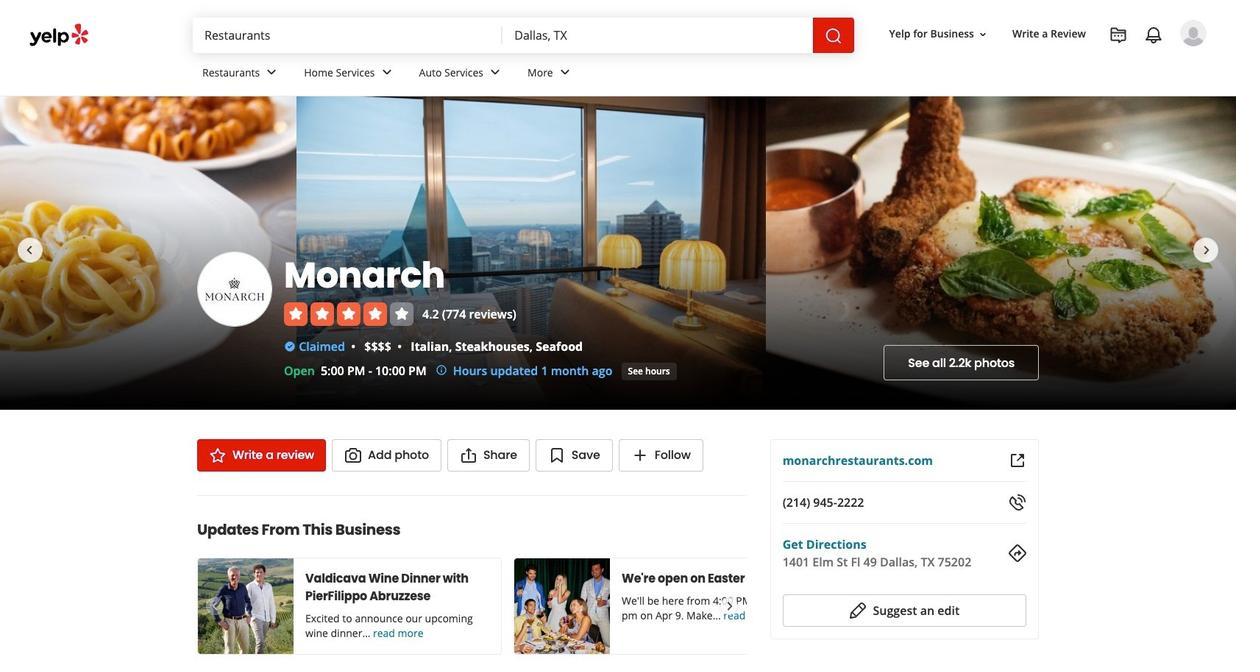 Task type: vqa. For each thing, say whether or not it's contained in the screenshot.
Yelp for Business Business Owner Login Claim your Business Page Advertise on Yelp Yelp for Restaurant Owners Table Management
no



Task type: locate. For each thing, give the bounding box(es) containing it.
None field
[[193, 18, 503, 53], [503, 18, 813, 53]]

next image
[[721, 598, 737, 615]]

3 photo of monarch - dallas, tx, us. image from the left
[[766, 96, 1236, 410]]

business website image
[[1009, 452, 1027, 470]]

search image
[[825, 27, 842, 45]]

24 chevron down v2 image
[[263, 64, 281, 81], [556, 64, 574, 81]]

0 horizontal spatial 24 chevron down v2 image
[[378, 64, 396, 81]]

1 vertical spatial previous image
[[206, 598, 223, 615]]

24 chevron down v2 image
[[378, 64, 396, 81], [487, 64, 504, 81]]

24 share v2 image
[[460, 447, 478, 464]]

1 horizontal spatial 24 chevron down v2 image
[[487, 64, 504, 81]]

info alert
[[435, 362, 613, 380]]

previous image
[[21, 241, 38, 259], [206, 598, 223, 615]]

directions to the business image
[[1009, 545, 1027, 562], [1009, 545, 1027, 562]]

next image
[[1198, 241, 1216, 259]]

none field things to do, nail salons, plumbers
[[193, 18, 503, 53]]

previous image for next image
[[206, 598, 223, 615]]

none field "address, neighborhood, city, state or zip"
[[503, 18, 813, 53]]

0 vertical spatial previous image
[[21, 241, 38, 259]]

16 chevron down v2 image
[[977, 28, 989, 40]]

business phone number image
[[1009, 494, 1027, 512], [1009, 494, 1027, 512]]

16 info v2 image
[[435, 364, 447, 376]]

photo of monarch - dallas, tx, us. image
[[0, 96, 297, 410], [297, 96, 766, 410], [766, 96, 1236, 410]]

None search field
[[193, 18, 854, 53]]

2 24 chevron down v2 image from the left
[[487, 64, 504, 81]]

we're open on easter image
[[514, 559, 610, 654]]

1 none field from the left
[[193, 18, 503, 53]]

0 horizontal spatial 24 chevron down v2 image
[[263, 64, 281, 81]]

1 horizontal spatial previous image
[[206, 598, 223, 615]]

1 photo of monarch - dallas, tx, us. image from the left
[[0, 96, 297, 410]]

previous image inside the updates from this business 'element'
[[206, 598, 223, 615]]

address, neighborhood, city, state or zip search field
[[503, 18, 813, 53]]

2 none field from the left
[[503, 18, 813, 53]]

things to do, nail salons, plumbers search field
[[193, 18, 503, 53]]

0 horizontal spatial previous image
[[21, 241, 38, 259]]

24 star v2 image
[[209, 447, 227, 464]]

projects image
[[1110, 26, 1128, 44]]

1 horizontal spatial 24 chevron down v2 image
[[556, 64, 574, 81]]

business categories element
[[191, 53, 1207, 96]]



Task type: describe. For each thing, give the bounding box(es) containing it.
2 photo of monarch - dallas, tx, us. image from the left
[[297, 96, 766, 410]]

16 claim filled v2 image
[[284, 341, 296, 353]]

valdicava wine dinner with pierfilippo abruzzese image
[[198, 559, 294, 654]]

business website image
[[1009, 452, 1027, 470]]

user actions element
[[878, 18, 1228, 109]]

previous image for next icon at the right top
[[21, 241, 38, 259]]

notifications image
[[1145, 26, 1163, 44]]

1 24 chevron down v2 image from the left
[[263, 64, 281, 81]]

24 add v2 image
[[631, 447, 649, 464]]

updates from this business element
[[174, 495, 818, 655]]

24 pencil v2 image
[[850, 602, 867, 620]]

24 camera v2 image
[[344, 447, 362, 464]]

1 24 chevron down v2 image from the left
[[378, 64, 396, 81]]

generic n. image
[[1181, 20, 1207, 46]]

4.2 star rating image
[[284, 302, 414, 326]]

2 24 chevron down v2 image from the left
[[556, 64, 574, 81]]

24 save outline v2 image
[[548, 447, 566, 464]]



